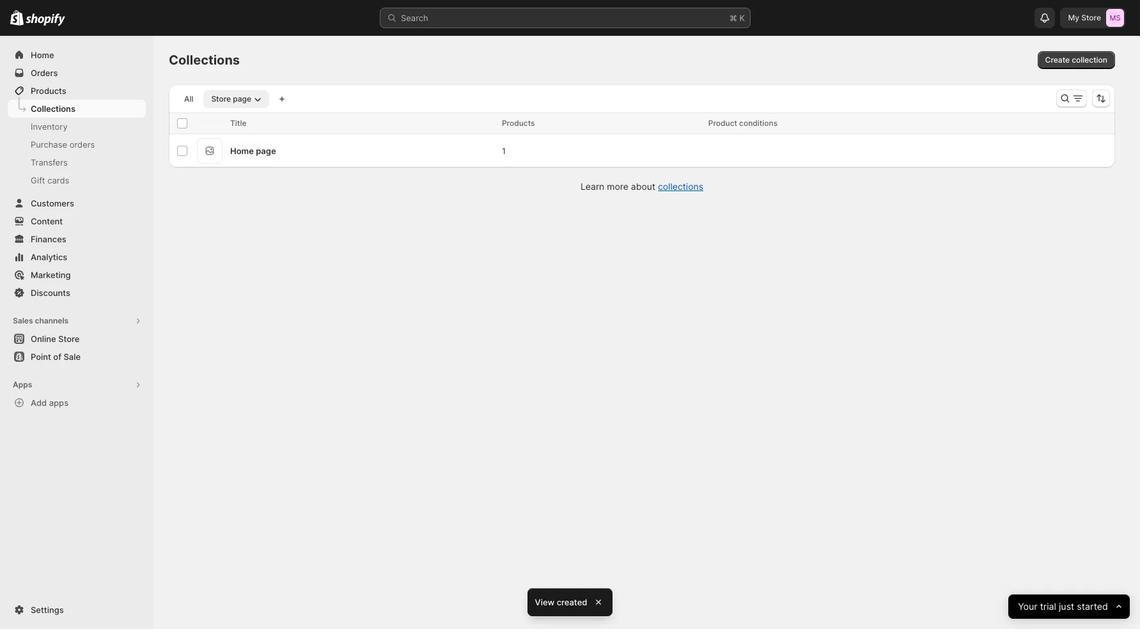 Task type: vqa. For each thing, say whether or not it's contained in the screenshot.
the right States
no



Task type: describe. For each thing, give the bounding box(es) containing it.
apps
[[49, 398, 69, 408]]

about
[[631, 181, 656, 192]]

add apps button
[[8, 394, 146, 412]]

purchase orders
[[31, 139, 95, 150]]

store page button
[[204, 90, 269, 108]]

transfers link
[[8, 154, 146, 171]]

point of sale button
[[0, 348, 154, 366]]

discounts link
[[8, 284, 146, 302]]

0 vertical spatial collections
[[169, 52, 240, 68]]

your
[[1019, 601, 1038, 613]]

shopify image
[[26, 13, 65, 26]]

orders link
[[8, 64, 146, 82]]

gift cards link
[[8, 171, 146, 189]]

create collection
[[1046, 55, 1108, 65]]

content link
[[8, 212, 146, 230]]

created
[[557, 598, 588, 608]]

title
[[230, 118, 247, 128]]

home for home
[[31, 50, 54, 60]]

view created
[[535, 598, 588, 608]]

learn
[[581, 181, 605, 192]]

finances
[[31, 234, 66, 244]]

content
[[31, 216, 63, 227]]

store inside dropdown button
[[211, 94, 231, 104]]

page for store page
[[233, 94, 251, 104]]

product conditions
[[709, 118, 778, 128]]

finances link
[[8, 230, 146, 248]]

1
[[502, 146, 506, 156]]

0 horizontal spatial collections
[[31, 104, 75, 114]]

sales channels
[[13, 316, 69, 326]]

add
[[31, 398, 47, 408]]

create collection link
[[1038, 51, 1116, 69]]

apps button
[[8, 376, 146, 394]]

online store
[[31, 334, 80, 344]]

create
[[1046, 55, 1071, 65]]

all
[[184, 94, 193, 104]]

inventory link
[[8, 118, 146, 136]]

customers link
[[8, 195, 146, 212]]

⌘ k
[[730, 13, 745, 23]]

marketing link
[[8, 266, 146, 284]]

your trial just started button
[[1009, 595, 1131, 619]]

view
[[535, 598, 555, 608]]

my
[[1069, 13, 1080, 22]]

learn more about collections
[[581, 181, 704, 192]]

collections link
[[658, 181, 704, 192]]

online store link
[[8, 330, 146, 348]]

orders
[[31, 68, 58, 78]]

inventory
[[31, 122, 68, 132]]

search
[[401, 13, 429, 23]]

home for home page
[[230, 146, 254, 156]]

online store button
[[0, 330, 154, 348]]

marketing
[[31, 270, 71, 280]]

⌘
[[730, 13, 738, 23]]

collections
[[658, 181, 704, 192]]

store page
[[211, 94, 251, 104]]

title button
[[230, 117, 259, 130]]

sale
[[64, 352, 81, 362]]

product
[[709, 118, 738, 128]]

shopify image
[[10, 10, 24, 26]]

customers
[[31, 198, 74, 209]]

sales channels button
[[8, 312, 146, 330]]

of
[[53, 352, 61, 362]]



Task type: locate. For each thing, give the bounding box(es) containing it.
0 vertical spatial store
[[1082, 13, 1102, 22]]

tab list
[[174, 90, 272, 108]]

conditions
[[740, 118, 778, 128]]

0 vertical spatial page
[[233, 94, 251, 104]]

2 horizontal spatial store
[[1082, 13, 1102, 22]]

store for online store
[[58, 334, 80, 344]]

tab list containing all
[[174, 90, 272, 108]]

purchase
[[31, 139, 67, 150]]

store up title on the left
[[211, 94, 231, 104]]

store right my
[[1082, 13, 1102, 22]]

point of sale link
[[8, 348, 146, 366]]

gift cards
[[31, 175, 69, 186]]

collections link
[[8, 100, 146, 118]]

products link
[[8, 82, 146, 100]]

analytics link
[[8, 248, 146, 266]]

home down title button
[[230, 146, 254, 156]]

products
[[31, 86, 66, 96], [502, 118, 535, 128]]

channels
[[35, 316, 69, 326]]

home inside "link"
[[31, 50, 54, 60]]

0 vertical spatial home
[[31, 50, 54, 60]]

home up orders
[[31, 50, 54, 60]]

store
[[1082, 13, 1102, 22], [211, 94, 231, 104], [58, 334, 80, 344]]

k
[[740, 13, 745, 23]]

home page link
[[230, 146, 276, 156]]

1 horizontal spatial collections
[[169, 52, 240, 68]]

page up title on the left
[[233, 94, 251, 104]]

0 vertical spatial products
[[31, 86, 66, 96]]

all link
[[177, 90, 201, 108]]

trial
[[1041, 601, 1057, 613]]

collections up inventory at the top of the page
[[31, 104, 75, 114]]

1 horizontal spatial store
[[211, 94, 231, 104]]

2 vertical spatial store
[[58, 334, 80, 344]]

0 horizontal spatial home
[[31, 50, 54, 60]]

products up 1
[[502, 118, 535, 128]]

1 vertical spatial page
[[256, 146, 276, 156]]

add apps
[[31, 398, 69, 408]]

0 horizontal spatial products
[[31, 86, 66, 96]]

transfers
[[31, 157, 68, 168]]

products inside products link
[[31, 86, 66, 96]]

1 horizontal spatial products
[[502, 118, 535, 128]]

store for my store
[[1082, 13, 1102, 22]]

online
[[31, 334, 56, 344]]

analytics
[[31, 252, 67, 262]]

store inside button
[[58, 334, 80, 344]]

just
[[1059, 601, 1075, 613]]

1 vertical spatial products
[[502, 118, 535, 128]]

settings
[[31, 605, 64, 616]]

page
[[233, 94, 251, 104], [256, 146, 276, 156]]

started
[[1078, 601, 1109, 613]]

cards
[[48, 175, 69, 186]]

orders
[[70, 139, 95, 150]]

home page
[[230, 146, 276, 156]]

my store image
[[1107, 9, 1125, 27]]

gift
[[31, 175, 45, 186]]

1 horizontal spatial home
[[230, 146, 254, 156]]

discounts
[[31, 288, 70, 298]]

point of sale
[[31, 352, 81, 362]]

collection
[[1073, 55, 1108, 65]]

home link
[[8, 46, 146, 64]]

0 horizontal spatial store
[[58, 334, 80, 344]]

home
[[31, 50, 54, 60], [230, 146, 254, 156]]

collections up all at the top left of page
[[169, 52, 240, 68]]

store up sale
[[58, 334, 80, 344]]

1 vertical spatial home
[[230, 146, 254, 156]]

0 horizontal spatial page
[[233, 94, 251, 104]]

your trial just started
[[1019, 601, 1109, 613]]

1 vertical spatial collections
[[31, 104, 75, 114]]

page down title button
[[256, 146, 276, 156]]

products down orders
[[31, 86, 66, 96]]

purchase orders link
[[8, 136, 146, 154]]

my store
[[1069, 13, 1102, 22]]

page for home page
[[256, 146, 276, 156]]

point
[[31, 352, 51, 362]]

collections
[[169, 52, 240, 68], [31, 104, 75, 114]]

sales
[[13, 316, 33, 326]]

more
[[607, 181, 629, 192]]

settings link
[[8, 601, 146, 619]]

1 horizontal spatial page
[[256, 146, 276, 156]]

apps
[[13, 380, 32, 390]]

page inside store page dropdown button
[[233, 94, 251, 104]]

1 vertical spatial store
[[211, 94, 231, 104]]



